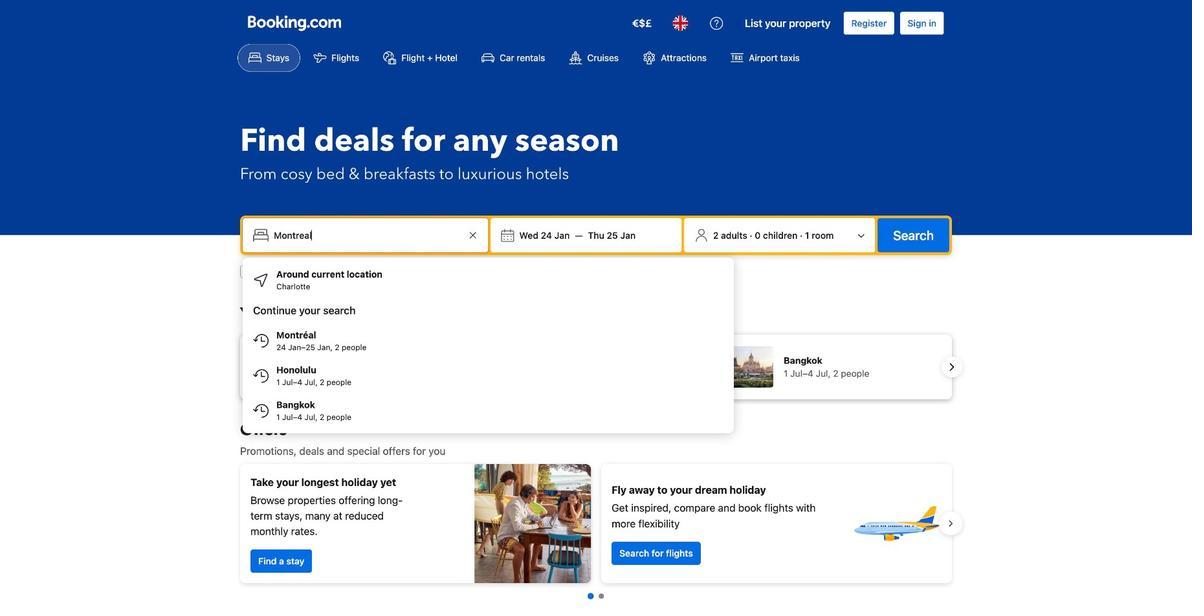 Task type: describe. For each thing, give the bounding box(es) containing it.
Where are you going? field
[[269, 224, 465, 247]]

next image
[[945, 359, 960, 375]]

take your longest holiday yet image
[[475, 464, 591, 583]]



Task type: locate. For each thing, give the bounding box(es) containing it.
1 region from the top
[[230, 330, 963, 405]]

0 vertical spatial region
[[230, 330, 963, 405]]

group
[[248, 323, 729, 428]]

1 vertical spatial region
[[230, 459, 963, 589]]

progress bar
[[588, 593, 604, 600]]

fly away to your dream holiday image
[[851, 478, 942, 569]]

2 region from the top
[[230, 459, 963, 589]]

region
[[230, 330, 963, 405], [230, 459, 963, 589]]

booking.com image
[[248, 16, 341, 31]]

list box
[[248, 263, 729, 428]]



Task type: vqa. For each thing, say whether or not it's contained in the screenshot.
top region
yes



